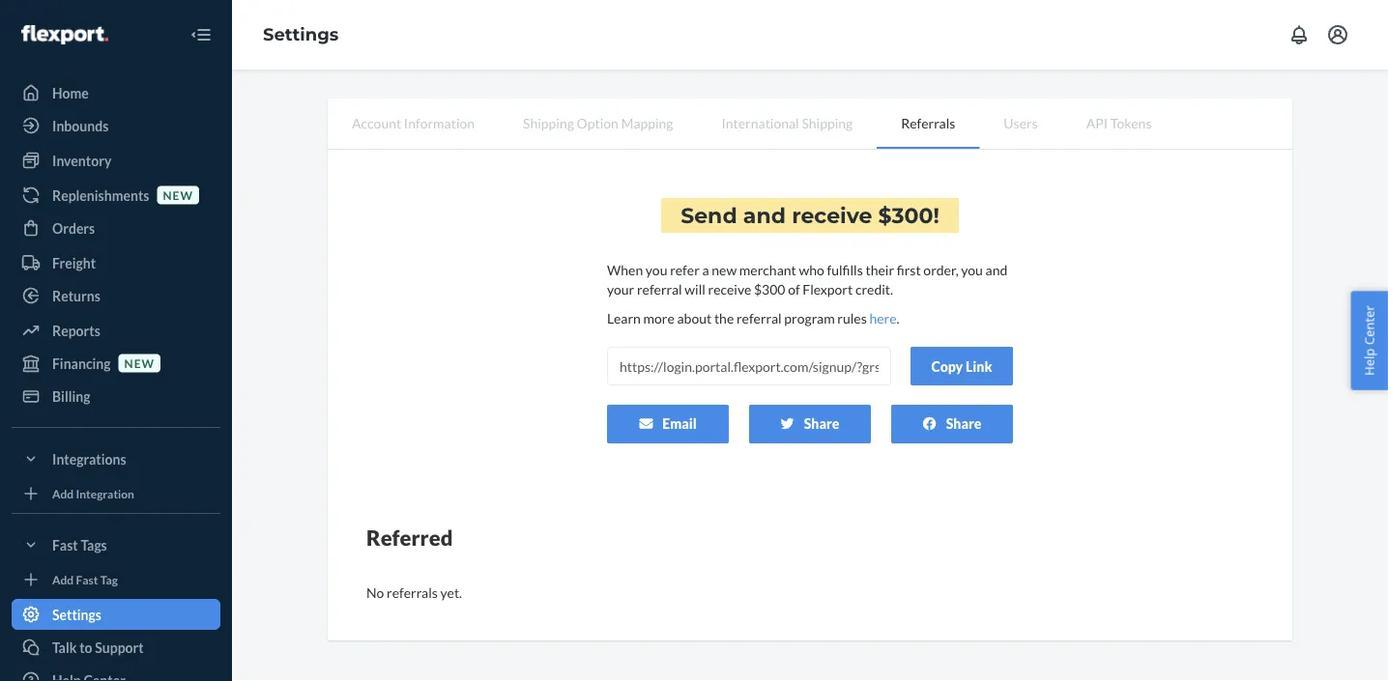 Task type: locate. For each thing, give the bounding box(es) containing it.
0 horizontal spatial settings
[[52, 607, 101, 623]]

1 you from the left
[[646, 262, 667, 278]]

add fast tag
[[52, 573, 118, 587]]

0 vertical spatial add
[[52, 487, 74, 501]]

share right twitter image
[[804, 415, 839, 432]]

referral right 'the'
[[736, 310, 782, 326]]

0 vertical spatial new
[[163, 188, 193, 202]]

1 vertical spatial settings link
[[12, 599, 220, 630]]

to
[[79, 639, 92, 656]]

$300 of flexport credit.
[[754, 281, 893, 297]]

and
[[743, 203, 786, 229], [986, 262, 1007, 278]]

1 horizontal spatial you
[[961, 262, 983, 278]]

1 vertical spatial $300
[[754, 281, 785, 297]]

users
[[1004, 115, 1038, 131]]

send and receive $300 !
[[681, 203, 939, 229]]

receive up fulfills
[[792, 203, 872, 229]]

2 add from the top
[[52, 573, 74, 587]]

api tokens tab
[[1062, 99, 1176, 147]]

1 vertical spatial referral
[[736, 310, 782, 326]]

0 horizontal spatial new
[[124, 356, 155, 370]]

twitter image
[[781, 417, 794, 430]]

0 horizontal spatial share
[[804, 415, 839, 432]]

receive up 'the'
[[708, 281, 751, 297]]

program
[[784, 310, 835, 326]]

None text field
[[607, 347, 891, 386]]

talk
[[52, 639, 77, 656]]

share
[[804, 415, 839, 432], [946, 415, 981, 432]]

receive inside "when you refer a new merchant who fulfills their first order, you and your referral will receive"
[[708, 281, 751, 297]]

the
[[714, 310, 734, 326]]

fast inside dropdown button
[[52, 537, 78, 553]]

shipping right international at the right of page
[[802, 115, 853, 131]]

when you refer a new merchant who fulfills their first order, you and your referral will receive
[[607, 262, 1007, 297]]

new inside "when you refer a new merchant who fulfills their first order, you and your referral will receive"
[[712, 262, 737, 278]]

flexport
[[803, 281, 853, 297]]

you
[[646, 262, 667, 278], [961, 262, 983, 278]]

email
[[662, 415, 697, 432]]

shipping option mapping
[[523, 115, 673, 131]]

fast
[[52, 537, 78, 553], [76, 573, 98, 587]]

returns link
[[12, 280, 220, 311]]

first
[[897, 262, 921, 278]]

flexport logo image
[[21, 25, 108, 44]]

envelope image
[[639, 417, 653, 430]]

1 vertical spatial add
[[52, 573, 74, 587]]

add fast tag link
[[12, 568, 220, 592]]

!
[[933, 203, 939, 229]]

new
[[163, 188, 193, 202], [712, 262, 737, 278], [124, 356, 155, 370]]

talk to support button
[[12, 632, 220, 663]]

credit.
[[855, 281, 893, 297]]

integrations button
[[12, 444, 220, 475]]

2 you from the left
[[961, 262, 983, 278]]

settings link
[[263, 24, 339, 45], [12, 599, 220, 630]]

new right the a
[[712, 262, 737, 278]]

new for financing
[[124, 356, 155, 370]]

1 horizontal spatial receive
[[792, 203, 872, 229]]

you left refer
[[646, 262, 667, 278]]

settings
[[263, 24, 339, 45], [52, 607, 101, 623]]

referral
[[637, 281, 682, 297], [736, 310, 782, 326]]

users tab
[[980, 99, 1062, 147]]

0 vertical spatial $300
[[878, 203, 933, 229]]

0 vertical spatial referral
[[637, 281, 682, 297]]

tab list containing account information
[[328, 99, 1292, 150]]

1 horizontal spatial new
[[163, 188, 193, 202]]

replenishments
[[52, 187, 149, 203]]

$300
[[878, 203, 933, 229], [754, 281, 785, 297]]

add inside add fast tag link
[[52, 573, 74, 587]]

learn
[[607, 310, 641, 326]]

1 horizontal spatial settings
[[263, 24, 339, 45]]

international
[[722, 115, 799, 131]]

support
[[95, 639, 144, 656]]

shipping inside tab
[[802, 115, 853, 131]]

0 horizontal spatial share link
[[749, 405, 871, 444]]

no referrals yet.
[[366, 585, 462, 601]]

0 horizontal spatial receive
[[708, 281, 751, 297]]

1 shipping from the left
[[523, 115, 574, 131]]

fast left 'tags' on the left
[[52, 537, 78, 553]]

0 horizontal spatial shipping
[[523, 115, 574, 131]]

returns
[[52, 288, 100, 304]]

billing link
[[12, 381, 220, 412]]

1 horizontal spatial share
[[946, 415, 981, 432]]

1 horizontal spatial settings link
[[263, 24, 339, 45]]

0 vertical spatial and
[[743, 203, 786, 229]]

link
[[966, 358, 992, 375]]

help
[[1360, 348, 1378, 376]]

who
[[799, 262, 824, 278]]

2 vertical spatial new
[[124, 356, 155, 370]]

1 horizontal spatial and
[[986, 262, 1007, 278]]

add down fast tags
[[52, 573, 74, 587]]

0 horizontal spatial settings link
[[12, 599, 220, 630]]

their
[[866, 262, 894, 278]]

financing
[[52, 355, 111, 372]]

tags
[[81, 537, 107, 553]]

1 share from the left
[[804, 415, 839, 432]]

0 horizontal spatial and
[[743, 203, 786, 229]]

tab list
[[328, 99, 1292, 150]]

new up orders link
[[163, 188, 193, 202]]

1 vertical spatial receive
[[708, 281, 751, 297]]

2 shipping from the left
[[802, 115, 853, 131]]

0 horizontal spatial you
[[646, 262, 667, 278]]

2 share link from the left
[[891, 405, 1013, 444]]

2 horizontal spatial new
[[712, 262, 737, 278]]

add for add integration
[[52, 487, 74, 501]]

freight
[[52, 255, 96, 271]]

2 share from the left
[[946, 415, 981, 432]]

international shipping
[[722, 115, 853, 131]]

shipping option mapping tab
[[499, 99, 697, 147]]

1 vertical spatial new
[[712, 262, 737, 278]]

add integration link
[[12, 482, 220, 506]]

inventory link
[[12, 145, 220, 176]]

you right order,
[[961, 262, 983, 278]]

share right facebook icon
[[946, 415, 981, 432]]

1 add from the top
[[52, 487, 74, 501]]

share link
[[749, 405, 871, 444], [891, 405, 1013, 444]]

integration
[[76, 487, 134, 501]]

1 vertical spatial and
[[986, 262, 1007, 278]]

learn more about the referral program rules here .
[[607, 310, 899, 326]]

0 horizontal spatial referral
[[637, 281, 682, 297]]

and up merchant
[[743, 203, 786, 229]]

0 vertical spatial receive
[[792, 203, 872, 229]]

fast left tag
[[76, 573, 98, 587]]

account
[[352, 115, 401, 131]]

shipping
[[523, 115, 574, 131], [802, 115, 853, 131]]

referral up more
[[637, 281, 682, 297]]

referrals
[[387, 585, 438, 601]]

refer
[[670, 262, 700, 278]]

1 horizontal spatial share link
[[891, 405, 1013, 444]]

referred
[[366, 525, 453, 550]]

referrals tab
[[877, 99, 980, 149]]

a
[[702, 262, 709, 278]]

$300 up first
[[878, 203, 933, 229]]

add
[[52, 487, 74, 501], [52, 573, 74, 587]]

0 vertical spatial fast
[[52, 537, 78, 553]]

add inside the add integration link
[[52, 487, 74, 501]]

rules
[[837, 310, 867, 326]]

and right order,
[[986, 262, 1007, 278]]

add left integration
[[52, 487, 74, 501]]

receive
[[792, 203, 872, 229], [708, 281, 751, 297]]

fast tags
[[52, 537, 107, 553]]

about
[[677, 310, 712, 326]]

shipping left option
[[523, 115, 574, 131]]

api tokens
[[1086, 115, 1152, 131]]

new down reports link
[[124, 356, 155, 370]]

$300 down merchant
[[754, 281, 785, 297]]

1 horizontal spatial shipping
[[802, 115, 853, 131]]



Task type: vqa. For each thing, say whether or not it's contained in the screenshot.
second "add" from the bottom
yes



Task type: describe. For each thing, give the bounding box(es) containing it.
account information tab
[[328, 99, 499, 147]]

billing
[[52, 388, 90, 405]]

mapping
[[621, 115, 673, 131]]

no
[[366, 585, 384, 601]]

inventory
[[52, 152, 112, 169]]

copy link button
[[911, 347, 1013, 386]]

facebook image
[[923, 417, 936, 430]]

send
[[681, 203, 737, 229]]

order,
[[923, 262, 959, 278]]

copy
[[931, 358, 963, 375]]

1 share link from the left
[[749, 405, 871, 444]]

freight link
[[12, 247, 220, 278]]

inbounds link
[[12, 110, 220, 141]]

share for twitter image
[[804, 415, 839, 432]]

center
[[1360, 306, 1378, 345]]

information
[[404, 115, 475, 131]]

home link
[[12, 77, 220, 108]]

copy link
[[931, 358, 992, 375]]

tokens
[[1110, 115, 1152, 131]]

shipping inside tab
[[523, 115, 574, 131]]

reports
[[52, 322, 100, 339]]

orders link
[[12, 213, 220, 244]]

referral inside "when you refer a new merchant who fulfills their first order, you and your referral will receive"
[[637, 281, 682, 297]]

reports link
[[12, 315, 220, 346]]

1 horizontal spatial referral
[[736, 310, 782, 326]]

yet.
[[440, 585, 462, 601]]

open account menu image
[[1326, 23, 1349, 46]]

talk to support
[[52, 639, 144, 656]]

new for replenishments
[[163, 188, 193, 202]]

add for add fast tag
[[52, 573, 74, 587]]

here
[[869, 310, 897, 326]]

help center
[[1360, 306, 1378, 376]]

inbounds
[[52, 117, 109, 134]]

help center button
[[1351, 291, 1388, 390]]

international shipping tab
[[697, 99, 877, 147]]

account information
[[352, 115, 475, 131]]

when
[[607, 262, 643, 278]]

option
[[577, 115, 618, 131]]

fast tags button
[[12, 530, 220, 561]]

referrals
[[901, 115, 955, 131]]

will
[[685, 281, 705, 297]]

integrations
[[52, 451, 126, 467]]

merchant
[[739, 262, 796, 278]]

1 vertical spatial fast
[[76, 573, 98, 587]]

more
[[643, 310, 674, 326]]

and inside "when you refer a new merchant who fulfills their first order, you and your referral will receive"
[[986, 262, 1007, 278]]

of
[[788, 281, 800, 297]]

open notifications image
[[1288, 23, 1311, 46]]

tag
[[100, 573, 118, 587]]

fulfills
[[827, 262, 863, 278]]

0 horizontal spatial $300
[[754, 281, 785, 297]]

0 vertical spatial settings
[[263, 24, 339, 45]]

close navigation image
[[189, 23, 213, 46]]

home
[[52, 85, 89, 101]]

your
[[607, 281, 634, 297]]

1 horizontal spatial $300
[[878, 203, 933, 229]]

1 vertical spatial settings
[[52, 607, 101, 623]]

orders
[[52, 220, 95, 236]]

.
[[897, 310, 899, 326]]

email link
[[607, 405, 729, 444]]

share for facebook icon
[[946, 415, 981, 432]]

api
[[1086, 115, 1108, 131]]

here link
[[869, 310, 897, 326]]

add integration
[[52, 487, 134, 501]]

0 vertical spatial settings link
[[263, 24, 339, 45]]



